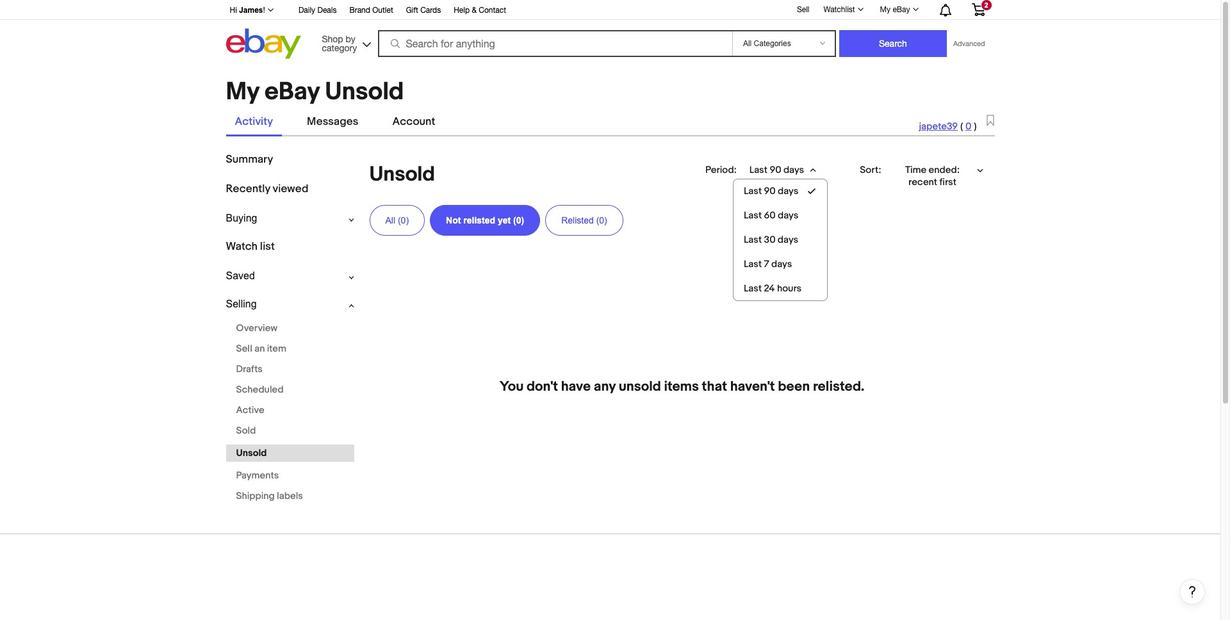 Task type: vqa. For each thing, say whether or not it's contained in the screenshot.
the bottommost 90
yes



Task type: locate. For each thing, give the bounding box(es) containing it.
30
[[764, 234, 776, 246]]

unsold
[[325, 77, 404, 107], [369, 162, 435, 187], [236, 447, 267, 459]]

selling
[[226, 298, 257, 309]]

1 (0) from the left
[[398, 215, 409, 225]]

last 30 days
[[744, 234, 798, 246]]

(0) right all on the left of page
[[398, 215, 409, 225]]

last 90 days button
[[739, 157, 828, 183]]

ebay inside my ebay link
[[893, 5, 910, 14]]

last 7 days
[[744, 258, 792, 270]]

shop by category button
[[316, 29, 374, 56]]

any
[[594, 378, 616, 395]]

1 vertical spatial ebay
[[265, 77, 320, 107]]

sell left an
[[236, 343, 252, 355]]

1 vertical spatial my
[[226, 77, 259, 107]]

last 90 days
[[749, 164, 804, 176], [744, 185, 798, 197]]

sell an item link
[[226, 342, 354, 356]]

james
[[239, 6, 263, 15]]

brand
[[349, 6, 370, 15]]

1 horizontal spatial (0)
[[513, 215, 524, 225]]

unsold
[[619, 378, 661, 395]]

watch list link
[[226, 240, 275, 253]]

list
[[260, 240, 275, 253]]

90
[[770, 164, 781, 176], [764, 185, 776, 197]]

(0) inside button
[[596, 215, 607, 225]]

menu
[[734, 179, 827, 300]]

overview
[[236, 322, 277, 334]]

0 vertical spatial ebay
[[893, 5, 910, 14]]

90 up last 60 days
[[770, 164, 781, 176]]

sold link
[[226, 424, 354, 438]]

last 90 days inside menu
[[744, 185, 798, 197]]

days right 60
[[778, 209, 798, 221]]

1 vertical spatial sell
[[236, 343, 252, 355]]

labels
[[277, 490, 303, 502]]

help
[[454, 6, 470, 15]]

cards
[[420, 6, 441, 15]]

90 inside menu
[[764, 185, 776, 197]]

been
[[778, 378, 810, 395]]

gift cards
[[406, 6, 441, 15]]

unsold up all (0) button
[[369, 162, 435, 187]]

make unsold your my ebay homepage image
[[986, 115, 994, 127]]

ebay up activity
[[265, 77, 320, 107]]

1 vertical spatial unsold
[[369, 162, 435, 187]]

0 vertical spatial last 90 days
[[749, 164, 804, 176]]

1 horizontal spatial my
[[880, 5, 891, 14]]

relisted.
[[813, 378, 864, 395]]

ebay for my ebay unsold
[[265, 77, 320, 107]]

overview link
[[226, 322, 354, 335]]

unsold link
[[226, 445, 354, 462]]

brand outlet link
[[349, 4, 393, 18]]

my ebay unsold
[[226, 77, 404, 107]]

1 vertical spatial last 90 days
[[744, 185, 798, 197]]

sort:
[[860, 164, 881, 176]]

hi
[[230, 6, 237, 15]]

(0) inside button
[[398, 215, 409, 225]]

unsold down the sold
[[236, 447, 267, 459]]

my right the watchlist link
[[880, 5, 891, 14]]

sell an item
[[236, 343, 286, 355]]

japete39
[[919, 121, 958, 133]]

daily
[[298, 6, 315, 15]]

sell for sell
[[797, 5, 809, 14]]

viewed
[[273, 183, 308, 195]]

that
[[702, 378, 727, 395]]

0 horizontal spatial (0)
[[398, 215, 409, 225]]

my up activity
[[226, 77, 259, 107]]

last up last 60 days
[[744, 185, 762, 197]]

my ebay link
[[873, 2, 924, 17]]

0 horizontal spatial sell
[[236, 343, 252, 355]]

watchlist
[[824, 5, 855, 14]]

None submit
[[839, 30, 947, 57]]

messages
[[307, 115, 358, 128]]

(0) for relisted (0)
[[596, 215, 607, 225]]

recently
[[226, 183, 270, 195]]

1 horizontal spatial sell
[[797, 5, 809, 14]]

by
[[346, 34, 355, 44]]

3 (0) from the left
[[596, 215, 607, 225]]

item
[[267, 343, 286, 355]]

my
[[880, 5, 891, 14], [226, 77, 259, 107]]

contact
[[479, 6, 506, 15]]

recently viewed
[[226, 183, 308, 195]]

24
[[764, 282, 775, 294]]

shop by category
[[322, 34, 357, 53]]

items
[[664, 378, 699, 395]]

yet
[[498, 215, 511, 225]]

7
[[764, 258, 769, 270]]

none submit inside shop by category banner
[[839, 30, 947, 57]]

0 vertical spatial my
[[880, 5, 891, 14]]

1 vertical spatial 90
[[764, 185, 776, 197]]

2 horizontal spatial (0)
[[596, 215, 607, 225]]

days inside dropdown button
[[783, 164, 804, 176]]

help, opens dialogs image
[[1186, 585, 1199, 598]]

summary
[[226, 153, 273, 166]]

active link
[[226, 404, 354, 417]]

sell left watchlist
[[797, 5, 809, 14]]

payments
[[236, 470, 279, 482]]

help & contact link
[[454, 4, 506, 18]]

0
[[966, 121, 972, 133]]

shipping labels link
[[226, 490, 354, 503]]

60
[[764, 209, 776, 221]]

0 vertical spatial 90
[[770, 164, 781, 176]]

payments link
[[226, 469, 354, 482]]

days up last 60 days
[[783, 164, 804, 176]]

last right "period:"
[[749, 164, 768, 176]]

last 90 days inside last 90 days dropdown button
[[749, 164, 804, 176]]

daily deals
[[298, 6, 337, 15]]

hours
[[777, 282, 802, 294]]

90 inside last 90 days dropdown button
[[770, 164, 781, 176]]

sell inside the account navigation
[[797, 5, 809, 14]]

scheduled
[[236, 384, 284, 396]]

days right 7
[[771, 258, 792, 270]]

my inside the account navigation
[[880, 5, 891, 14]]

1 horizontal spatial ebay
[[893, 5, 910, 14]]

0 horizontal spatial ebay
[[265, 77, 320, 107]]

menu containing last 90 days
[[734, 179, 827, 300]]

last left 60
[[744, 209, 762, 221]]

activity link
[[226, 110, 282, 135]]

account
[[392, 115, 435, 128]]

saved button
[[226, 270, 354, 282]]

(0) right the yet
[[513, 215, 524, 225]]

2 (0) from the left
[[513, 215, 524, 225]]

unsold up messages
[[325, 77, 404, 107]]

buying button
[[226, 212, 354, 224]]

0 vertical spatial sell
[[797, 5, 809, 14]]

saved
[[226, 270, 255, 281]]

messages link
[[298, 110, 367, 135]]

0 horizontal spatial my
[[226, 77, 259, 107]]

last left '24'
[[744, 282, 762, 294]]

2 vertical spatial unsold
[[236, 447, 267, 459]]

relisted
[[561, 215, 594, 225]]

(0) right the relisted
[[596, 215, 607, 225]]

ebay right the watchlist link
[[893, 5, 910, 14]]

ebay for my ebay
[[893, 5, 910, 14]]

ebay
[[893, 5, 910, 14], [265, 77, 320, 107]]

90 up 60
[[764, 185, 776, 197]]

days right 30
[[778, 234, 798, 246]]



Task type: describe. For each thing, give the bounding box(es) containing it.
relisted
[[463, 215, 495, 225]]

category
[[322, 43, 357, 53]]

active
[[236, 404, 264, 416]]

sold
[[236, 425, 256, 437]]

last inside dropdown button
[[749, 164, 768, 176]]

last left 7
[[744, 258, 762, 270]]

advanced link
[[947, 31, 991, 56]]

scheduled link
[[226, 383, 354, 397]]

time ended: recent first
[[905, 164, 960, 188]]

my ebay
[[880, 5, 910, 14]]

you
[[500, 378, 524, 395]]

(0) for all (0)
[[398, 215, 409, 225]]

watchlist link
[[816, 2, 869, 17]]

have
[[561, 378, 591, 395]]

shipping
[[236, 490, 275, 502]]

an
[[254, 343, 265, 355]]

ended:
[[929, 164, 960, 176]]

help & contact
[[454, 6, 506, 15]]

sell link
[[791, 5, 815, 14]]

time
[[905, 164, 927, 176]]

account navigation
[[223, 0, 995, 20]]

!
[[263, 6, 265, 15]]

last 90 days for menu containing last 90 days
[[744, 185, 798, 197]]

my for my ebay unsold
[[226, 77, 259, 107]]

90 for menu containing last 90 days
[[764, 185, 776, 197]]

Search for anything text field
[[380, 31, 730, 56]]

summary link
[[226, 153, 273, 166]]

outlet
[[372, 6, 393, 15]]

not relisted yet (0)
[[446, 215, 524, 225]]

japete39 link
[[919, 121, 958, 133]]

period:
[[705, 164, 737, 176]]

relisted (0)
[[561, 215, 607, 225]]

2
[[984, 1, 988, 9]]

all (0) button
[[369, 205, 425, 236]]

shop
[[322, 34, 343, 44]]

hi james !
[[230, 6, 265, 15]]

my for my ebay
[[880, 5, 891, 14]]

all (0)
[[385, 215, 409, 225]]

(0) inside button
[[513, 215, 524, 225]]

drafts link
[[226, 363, 354, 376]]

last 24 hours
[[744, 282, 802, 294]]

2 link
[[964, 0, 993, 19]]

0 vertical spatial unsold
[[325, 77, 404, 107]]

recent
[[908, 176, 937, 188]]

unsold inside "link"
[[236, 447, 267, 459]]

relisted (0) button
[[545, 205, 623, 236]]

last 60 days
[[744, 209, 798, 221]]

you don't have any unsold items that haven't been relisted.
[[500, 378, 864, 395]]

don't
[[527, 378, 558, 395]]

advanced
[[953, 40, 985, 47]]

brand outlet
[[349, 6, 393, 15]]

activity
[[235, 115, 273, 128]]

shipping labels
[[236, 490, 303, 502]]

haven't
[[730, 378, 775, 395]]

daily deals link
[[298, 4, 337, 18]]

last 90 days for last 90 days dropdown button
[[749, 164, 804, 176]]

last left 30
[[744, 234, 762, 246]]

first
[[939, 176, 956, 188]]

sell for sell an item
[[236, 343, 252, 355]]

not
[[446, 215, 461, 225]]

deals
[[317, 6, 337, 15]]

selling button
[[226, 298, 354, 310]]

drafts
[[236, 363, 263, 375]]

recently viewed link
[[226, 183, 308, 195]]

account link
[[383, 110, 444, 135]]

days down last 90 days dropdown button
[[778, 185, 798, 197]]

gift
[[406, 6, 418, 15]]

buying
[[226, 212, 257, 223]]

gift cards link
[[406, 4, 441, 18]]

0 link
[[966, 121, 972, 133]]

not relisted yet (0) button
[[430, 205, 540, 236]]

90 for last 90 days dropdown button
[[770, 164, 781, 176]]

time ended: recent first button
[[883, 159, 995, 193]]

all
[[385, 215, 395, 225]]

shop by category banner
[[223, 0, 995, 62]]



